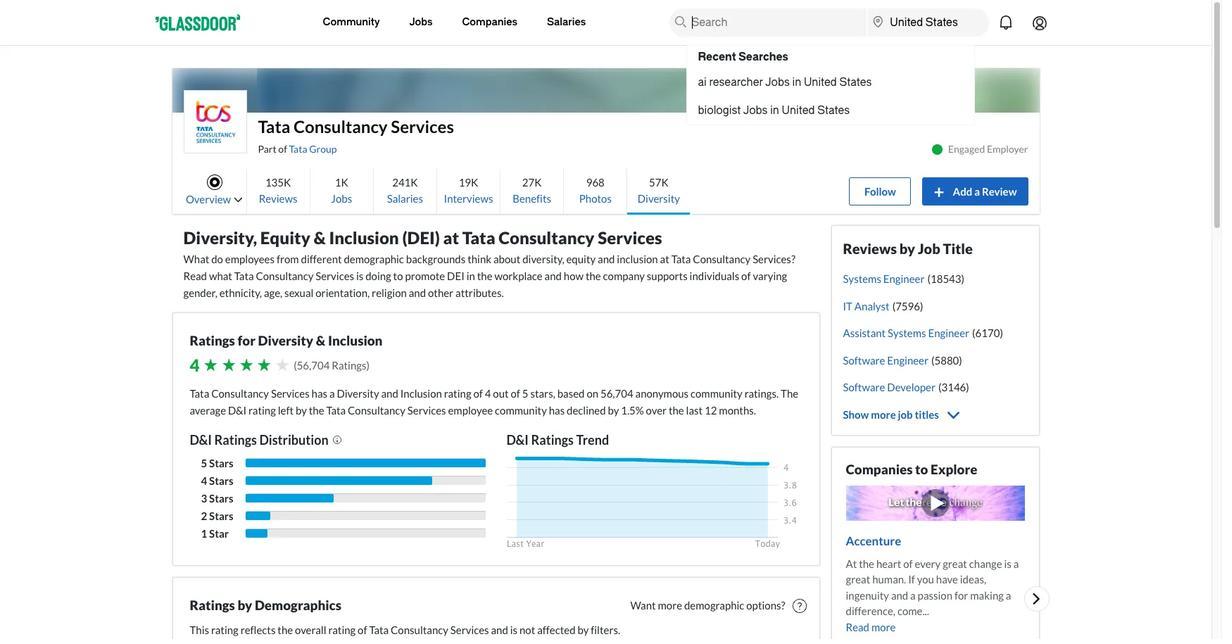 Task type: describe. For each thing, give the bounding box(es) containing it.
backgrounds
[[406, 253, 466, 265]]

5 stars
[[201, 457, 233, 470]]

1 vertical spatial systems
[[888, 327, 926, 339]]

1 horizontal spatial great
[[943, 558, 967, 570]]

about
[[494, 253, 521, 265]]

gender,
[[183, 287, 217, 299]]

next button image
[[1029, 591, 1045, 608]]

companies for companies
[[462, 16, 518, 28]]

the left the overall
[[278, 624, 293, 637]]

engaged
[[948, 143, 985, 155]]

1 vertical spatial united
[[782, 104, 815, 117]]

this rating reflects the overall rating of tata consultancy services and is not affected by filters.
[[190, 624, 620, 637]]

the right the "left"
[[309, 404, 324, 417]]

d&i for d&i ratings distribution
[[190, 432, 212, 448]]

(18543)
[[928, 273, 965, 285]]

1 horizontal spatial 56,704
[[601, 387, 633, 400]]

stars for 2 stars
[[209, 510, 233, 522]]

tata consultancy services part of tata group
[[258, 116, 454, 155]]

stars,
[[531, 387, 555, 400]]

services up orientation,
[[316, 270, 354, 282]]

d&i for d&i ratings trend
[[507, 432, 529, 448]]

by up reflects
[[238, 597, 252, 613]]

options?
[[747, 599, 785, 612]]

explore
[[931, 461, 978, 477]]

Search text field
[[686, 8, 844, 37]]

(dei)
[[402, 227, 440, 248]]

inclusion inside diversity, equity & inclusion (dei) at tata consultancy services what do employees from different demographic backgrounds think about diversity, equity and inclusion at tata consultancy services? read what tata consultancy services is doing to promote dei in the workplace and how the company supports individuals of varying gender, ethnicity, age, sexual orientation, religion and other attributes.
[[329, 227, 399, 248]]

demographics
[[255, 597, 342, 613]]

biologist jobs in united states
[[698, 104, 850, 117]]

jobs down '1k'
[[331, 192, 352, 205]]

135k
[[265, 176, 291, 188]]

2 horizontal spatial in
[[793, 76, 802, 89]]

consultancy inside the average d&i rating left by the tata consultancy services employee community has declined by 1.5% over the last 12 months.
[[348, 404, 406, 417]]

is inside at the heart of every great change is a great human. if you have ideas, ingenuity and a passion for making a difference, come
[[1004, 558, 1012, 570]]

software developer (3146)
[[843, 381, 970, 394]]

1 star
[[201, 527, 229, 540]]

salaries link
[[547, 0, 586, 45]]

2 horizontal spatial 4
[[485, 387, 491, 400]]

more inside the ... read more
[[872, 621, 896, 634]]

ratings up 5 stars
[[214, 432, 257, 448]]

by left filters. at the bottom of page
[[578, 624, 589, 637]]

(
[[294, 359, 297, 372]]

0 horizontal spatial at
[[443, 227, 459, 248]]

ai researcher jobs in united states
[[698, 76, 872, 89]]

diversity, equity & inclusion (dei) at tata consultancy services what do employees from different demographic backgrounds think about diversity, equity and inclusion at tata consultancy services? read what tata consultancy services is doing to promote dei in the workplace and how the company supports individuals of varying gender, ethnicity, age, sexual orientation, religion and other attributes.
[[183, 227, 796, 299]]

recent searches
[[698, 51, 789, 63]]

doing
[[366, 270, 391, 282]]

stars for 4 stars
[[209, 475, 233, 487]]

stars for 3 stars
[[209, 492, 233, 505]]

religion
[[372, 287, 407, 299]]

d&i ratings distribution
[[190, 432, 329, 448]]

a right making
[[1006, 589, 1011, 602]]

is inside diversity, equity & inclusion (dei) at tata consultancy services what do employees from different demographic backgrounds think about diversity, equity and inclusion at tata consultancy services? read what tata consultancy services is doing to promote dei in the workplace and how the company supports individuals of varying gender, ethnicity, age, sexual orientation, religion and other attributes.
[[356, 270, 364, 282]]

the left last
[[669, 404, 684, 417]]

from
[[277, 253, 299, 265]]

declined
[[567, 404, 606, 417]]

jobs up biologist jobs in united states
[[765, 76, 790, 89]]

2 vertical spatial inclusion
[[400, 387, 442, 400]]

services up the "left"
[[271, 387, 310, 400]]

968 photos
[[579, 176, 612, 205]]

by left job
[[900, 240, 915, 257]]

community link
[[323, 0, 380, 45]]

employer
[[987, 143, 1028, 155]]

0 horizontal spatial diversity
[[258, 332, 313, 349]]

anonymous
[[636, 387, 689, 400]]

if
[[908, 573, 915, 586]]

rating up 'employee'
[[444, 387, 471, 400]]

the
[[781, 387, 799, 400]]

over
[[646, 404, 667, 417]]

0 vertical spatial states
[[840, 76, 872, 89]]

jobs down researcher
[[743, 104, 768, 117]]

(3146)
[[939, 381, 970, 394]]

systems engineer (18543)
[[843, 273, 965, 285]]

jobs left companies link at top left
[[409, 16, 433, 28]]

& inside diversity, equity & inclusion (dei) at tata consultancy services what do employees from different demographic backgrounds think about diversity, equity and inclusion at tata consultancy services? read what tata consultancy services is doing to promote dei in the workplace and how the company supports individuals of varying gender, ethnicity, age, sexual orientation, religion and other attributes.
[[314, 227, 326, 248]]

assistant systems engineer (6170)
[[843, 327, 1003, 339]]

equity
[[566, 253, 596, 265]]

engineer for (18543)
[[884, 273, 925, 285]]

last
[[686, 404, 703, 417]]

0 vertical spatial united
[[804, 76, 837, 89]]

1 horizontal spatial is
[[510, 624, 518, 637]]

come
[[898, 605, 923, 618]]

0 horizontal spatial 56,704
[[297, 359, 330, 372]]

cover image for tata consultancy services image
[[257, 68, 955, 147]]

title
[[943, 240, 973, 257]]

4 stars
[[201, 475, 233, 487]]

ai
[[698, 76, 707, 89]]

by left 1.5%
[[608, 404, 619, 417]]

of inside diversity, equity & inclusion (dei) at tata consultancy services what do employees from different demographic backgrounds think about diversity, equity and inclusion at tata consultancy services? read what tata consultancy services is doing to promote dei in the workplace and how the company supports individuals of varying gender, ethnicity, age, sexual orientation, religion and other attributes.
[[742, 270, 751, 282]]

by right the "left"
[[296, 404, 307, 417]]

tata up think
[[462, 227, 495, 248]]

other
[[428, 287, 454, 299]]

part
[[258, 143, 277, 155]]

(5880)
[[932, 354, 962, 367]]

benefits
[[513, 192, 551, 205]]

company
[[603, 270, 645, 282]]

19k
[[459, 176, 478, 188]]

searches
[[739, 51, 789, 63]]

add a review
[[953, 185, 1017, 198]]

want more demographic options?
[[631, 599, 785, 612]]

1k
[[335, 176, 348, 188]]

on
[[587, 387, 599, 400]]

diversity,
[[523, 253, 564, 265]]

services inside the average d&i rating left by the tata consultancy services employee community has declined by 1.5% over the last 12 months.
[[408, 404, 446, 417]]

group
[[309, 143, 337, 155]]

to inside diversity, equity & inclusion (dei) at tata consultancy services what do employees from different demographic backgrounds think about diversity, equity and inclusion at tata consultancy services? read what tata consultancy services is doing to promote dei in the workplace and how the company supports individuals of varying gender, ethnicity, age, sexual orientation, religion and other attributes.
[[393, 270, 403, 282]]

software for software engineer
[[843, 354, 885, 367]]

rating right this
[[211, 624, 239, 637]]

logo image
[[184, 91, 246, 153]]

has inside the average d&i rating left by the tata consultancy services employee community has declined by 1.5% over the last 12 months.
[[549, 404, 565, 417]]

employees
[[225, 253, 275, 265]]

12
[[705, 404, 717, 417]]

services?
[[753, 253, 796, 265]]

in inside diversity, equity & inclusion (dei) at tata consultancy services what do employees from different demographic backgrounds think about diversity, equity and inclusion at tata consultancy services? read what tata consultancy services is doing to promote dei in the workplace and how the company supports individuals of varying gender, ethnicity, age, sexual orientation, religion and other attributes.
[[467, 270, 475, 282]]

it
[[843, 300, 853, 312]]

1 vertical spatial states
[[818, 104, 850, 117]]

software engineer (5880)
[[843, 354, 962, 367]]

d&i inside the average d&i rating left by the tata consultancy services employee community has declined by 1.5% over the last 12 months.
[[228, 404, 247, 417]]

1 vertical spatial at
[[660, 253, 670, 265]]

services left not
[[451, 624, 489, 637]]

attributes.
[[456, 287, 504, 299]]

at the heart of every great change is a great human. if you have ideas, ingenuity and a passion for making a difference, come
[[846, 558, 1019, 618]]

tata left group
[[289, 143, 307, 155]]

tata consultancy services has a diversity and inclusion rating of 4 out of 5 stars, based on 56,704 anonymous community ratings.
[[190, 387, 781, 400]]

different
[[301, 253, 342, 265]]

diversity,
[[183, 227, 257, 248]]

average
[[190, 404, 226, 417]]

a inside add a review link
[[975, 185, 980, 198]]

months.
[[719, 404, 756, 417]]

(6170)
[[973, 327, 1003, 339]]

passion
[[918, 589, 953, 602]]

4 for 4
[[190, 355, 200, 375]]

ratings for diversity & inclusion
[[190, 332, 383, 349]]

recent
[[698, 51, 736, 63]]

engaged employer
[[948, 143, 1028, 155]]

2 stars
[[201, 510, 233, 522]]

ideas,
[[960, 573, 987, 586]]

featured banner image for accenture image
[[846, 486, 1025, 521]]

ratings up this
[[190, 597, 235, 613]]

and inside at the heart of every great change is a great human. if you have ideas, ingenuity and a passion for making a difference, come
[[891, 589, 909, 602]]

biologist
[[698, 104, 741, 117]]

software developer link
[[843, 381, 936, 394]]

stars for 5 stars
[[209, 457, 233, 470]]



Task type: locate. For each thing, give the bounding box(es) containing it.
1 vertical spatial 56,704
[[601, 387, 633, 400]]

show more job titles button
[[843, 407, 962, 424]]

1 vertical spatial diversity
[[258, 332, 313, 349]]

reviews down 135k
[[259, 192, 297, 205]]

age,
[[264, 287, 283, 299]]

read inside diversity, equity & inclusion (dei) at tata consultancy services what do employees from different demographic backgrounds think about diversity, equity and inclusion at tata consultancy services? read what tata consultancy services is doing to promote dei in the workplace and how the company supports individuals of varying gender, ethnicity, age, sexual orientation, religion and other attributes.
[[183, 270, 207, 282]]

& up ( 56,704 ratings )
[[316, 332, 326, 349]]

a right "add"
[[975, 185, 980, 198]]

to up religion
[[393, 270, 403, 282]]

Location text field
[[885, 8, 982, 37]]

5 up the 4 stars
[[201, 457, 207, 470]]

more for job
[[871, 408, 896, 421]]

&
[[314, 227, 326, 248], [316, 332, 326, 349]]

1 horizontal spatial d&i
[[228, 404, 247, 417]]

2 vertical spatial 4
[[201, 475, 207, 487]]

2 vertical spatial engineer
[[887, 354, 929, 367]]

a right change
[[1014, 558, 1019, 570]]

diversity down )
[[337, 387, 379, 400]]

assistant systems engineer link
[[843, 327, 970, 339]]

0 vertical spatial more
[[871, 408, 896, 421]]

demographic inside diversity, equity & inclusion (dei) at tata consultancy services what do employees from different demographic backgrounds think about diversity, equity and inclusion at tata consultancy services? read what tata consultancy services is doing to promote dei in the workplace and how the company supports individuals of varying gender, ethnicity, age, sexual orientation, religion and other attributes.
[[344, 253, 404, 265]]

salaries
[[547, 16, 586, 28], [387, 192, 423, 205]]

1 vertical spatial 4
[[485, 387, 491, 400]]

0 vertical spatial reviews
[[259, 192, 297, 205]]

3 stars
[[201, 492, 233, 505]]

1 vertical spatial has
[[549, 404, 565, 417]]

is left doing on the left
[[356, 270, 364, 282]]

4 left out
[[485, 387, 491, 400]]

want
[[631, 599, 656, 612]]

engineer up (5880)
[[928, 327, 970, 339]]

of inside at the heart of every great change is a great human. if you have ideas, ingenuity and a passion for making a difference, come
[[904, 558, 913, 570]]

0 vertical spatial for
[[238, 332, 256, 349]]

read more link
[[846, 619, 1025, 635]]

1 vertical spatial salaries
[[387, 192, 423, 205]]

tata up ethnicity, at the top of page
[[234, 270, 254, 282]]

jobs link
[[409, 0, 433, 45]]

1 horizontal spatial for
[[955, 589, 969, 602]]

ratings down gender,
[[190, 332, 235, 349]]

of right out
[[511, 387, 520, 400]]

ratings by demographics
[[190, 597, 342, 613]]

0 horizontal spatial salaries
[[387, 192, 423, 205]]

of inside tata consultancy services part of tata group
[[278, 143, 287, 155]]

1 horizontal spatial demographic
[[684, 599, 745, 612]]

of right "part"
[[278, 143, 287, 155]]

2 horizontal spatial is
[[1004, 558, 1012, 570]]

services up inclusion
[[598, 227, 662, 248]]

1 vertical spatial engineer
[[928, 327, 970, 339]]

heart
[[877, 558, 902, 570]]

at up supports
[[660, 253, 670, 265]]

is right change
[[1004, 558, 1012, 570]]

community down out
[[495, 404, 547, 417]]

0 horizontal spatial in
[[467, 270, 475, 282]]

ingenuity
[[846, 589, 889, 602]]

engineer for (5880)
[[887, 354, 929, 367]]

reviews up systems engineer 'link'
[[843, 240, 897, 257]]

2 horizontal spatial d&i
[[507, 432, 529, 448]]

it analyst (7596)
[[843, 300, 923, 312]]

interviews
[[444, 192, 493, 205]]

1 vertical spatial reviews
[[843, 240, 897, 257]]

great down at
[[846, 573, 871, 586]]

affected
[[537, 624, 576, 637]]

ratings.
[[745, 387, 779, 400]]

at
[[443, 227, 459, 248], [660, 253, 670, 265]]

( 56,704 ratings )
[[294, 359, 370, 372]]

1 vertical spatial in
[[770, 104, 779, 117]]

great up have
[[943, 558, 967, 570]]

1 horizontal spatial to
[[915, 461, 928, 477]]

d&i up 5 stars
[[190, 432, 212, 448]]

1
[[201, 527, 207, 540]]

d&i
[[228, 404, 247, 417], [190, 432, 212, 448], [507, 432, 529, 448]]

show more job titles
[[843, 408, 939, 421]]

more down difference,
[[872, 621, 896, 634]]

companies right jobs link
[[462, 16, 518, 28]]

1 vertical spatial &
[[316, 332, 326, 349]]

read inside the ... read more
[[846, 621, 870, 634]]

ratings left trend
[[531, 432, 574, 448]]

supports
[[647, 270, 688, 282]]

0 vertical spatial great
[[943, 558, 967, 570]]

filters.
[[591, 624, 620, 637]]

engineer up (7596)
[[884, 273, 925, 285]]

companies to explore
[[846, 461, 978, 477]]

0 vertical spatial diversity
[[638, 192, 680, 205]]

1 software from the top
[[843, 354, 885, 367]]

4 up "average"
[[190, 355, 200, 375]]

57k
[[649, 176, 669, 188]]

0 vertical spatial inclusion
[[329, 227, 399, 248]]

0 horizontal spatial community
[[495, 404, 547, 417]]

of left varying
[[742, 270, 751, 282]]

19k interviews
[[444, 176, 493, 205]]

1 vertical spatial companies
[[846, 461, 913, 477]]

community
[[691, 387, 743, 400], [495, 404, 547, 417]]

more left job
[[871, 408, 896, 421]]

read
[[183, 270, 207, 282], [846, 621, 870, 634]]

1 horizontal spatial reviews
[[843, 240, 897, 257]]

has down ( 56,704 ratings )
[[312, 387, 327, 400]]

out
[[493, 387, 509, 400]]

is
[[356, 270, 364, 282], [1004, 558, 1012, 570], [510, 624, 518, 637]]

3 stars from the top
[[209, 492, 233, 505]]

1 vertical spatial 5
[[201, 457, 207, 470]]

services left 'employee'
[[408, 404, 446, 417]]

1 vertical spatial community
[[495, 404, 547, 417]]

stars right 3
[[209, 492, 233, 505]]

systems up it analyst link
[[843, 273, 882, 285]]

5 left stars,
[[522, 387, 528, 400]]

0 vertical spatial has
[[312, 387, 327, 400]]

2 vertical spatial diversity
[[337, 387, 379, 400]]

rating inside the average d&i rating left by the tata consultancy services employee community has declined by 1.5% over the last 12 months.
[[249, 404, 276, 417]]

0 horizontal spatial reviews
[[259, 192, 297, 205]]

titles
[[915, 408, 939, 421]]

0 horizontal spatial 4
[[190, 355, 200, 375]]

0 horizontal spatial is
[[356, 270, 364, 282]]

0 vertical spatial &
[[314, 227, 326, 248]]

show
[[843, 408, 869, 421]]

community inside the average d&i rating left by the tata consultancy services employee community has declined by 1.5% over the last 12 months.
[[495, 404, 547, 417]]

a down ( 56,704 ratings )
[[329, 387, 335, 400]]

0 horizontal spatial for
[[238, 332, 256, 349]]

1 vertical spatial to
[[915, 461, 928, 477]]

1 stars from the top
[[209, 457, 233, 470]]

tata right the overall
[[369, 624, 389, 637]]

0 horizontal spatial great
[[846, 573, 871, 586]]

2 stars from the top
[[209, 475, 233, 487]]

not
[[520, 624, 535, 637]]

1 vertical spatial is
[[1004, 558, 1012, 570]]

equity
[[260, 227, 310, 248]]

1 vertical spatial more
[[658, 599, 682, 612]]

0 vertical spatial in
[[793, 76, 802, 89]]

systems
[[843, 273, 882, 285], [888, 327, 926, 339]]

27k benefits
[[513, 176, 551, 205]]

united down ai researcher jobs in united states
[[782, 104, 815, 117]]

of up if
[[904, 558, 913, 570]]

trend
[[576, 432, 609, 448]]

of right the overall
[[358, 624, 367, 637]]

at up the backgrounds
[[443, 227, 459, 248]]

companies for companies to explore
[[846, 461, 913, 477]]

0 vertical spatial salaries
[[547, 16, 586, 28]]

change
[[969, 558, 1002, 570]]

0 vertical spatial 56,704
[[297, 359, 330, 372]]

distribution
[[259, 432, 329, 448]]

tata up "average"
[[190, 387, 209, 400]]

0 horizontal spatial has
[[312, 387, 327, 400]]

0 vertical spatial community
[[691, 387, 743, 400]]

1 horizontal spatial diversity
[[337, 387, 379, 400]]

1 horizontal spatial 4
[[201, 475, 207, 487]]

by
[[900, 240, 915, 257], [296, 404, 307, 417], [608, 404, 619, 417], [238, 597, 252, 613], [578, 624, 589, 637]]

tata inside the average d&i rating left by the tata consultancy services employee community has declined by 1.5% over the last 12 months.
[[326, 404, 346, 417]]

star
[[209, 527, 229, 540]]

what
[[209, 270, 232, 282]]

stars up the 4 stars
[[209, 457, 233, 470]]

companies down show more job titles
[[846, 461, 913, 477]]

4 up 3
[[201, 475, 207, 487]]

diversity
[[638, 192, 680, 205], [258, 332, 313, 349], [337, 387, 379, 400]]

sexual
[[285, 287, 314, 299]]

consultancy inside tata consultancy services part of tata group
[[294, 116, 388, 137]]

1 vertical spatial great
[[846, 573, 871, 586]]

more for demographic
[[658, 599, 682, 612]]

to left explore on the bottom
[[915, 461, 928, 477]]

& up different
[[314, 227, 326, 248]]

making
[[971, 589, 1004, 602]]

stars up 3 stars
[[209, 475, 233, 487]]

2 horizontal spatial diversity
[[638, 192, 680, 205]]

1 horizontal spatial at
[[660, 253, 670, 265]]

services inside tata consultancy services part of tata group
[[391, 116, 454, 137]]

follow button
[[850, 177, 912, 206]]

tata up "part"
[[258, 116, 290, 137]]

inclusion
[[329, 227, 399, 248], [328, 332, 383, 349], [400, 387, 442, 400]]

of up 'employee'
[[474, 387, 483, 400]]

every
[[915, 558, 941, 570]]

the right at
[[859, 558, 875, 570]]

in
[[793, 76, 802, 89], [770, 104, 779, 117], [467, 270, 475, 282]]

1 vertical spatial demographic
[[684, 599, 745, 612]]

2
[[201, 510, 207, 522]]

0 horizontal spatial to
[[393, 270, 403, 282]]

4 stars from the top
[[209, 510, 233, 522]]

0 horizontal spatial read
[[183, 270, 207, 282]]

27k
[[522, 176, 542, 188]]

employee
[[448, 404, 493, 417]]

1 horizontal spatial companies
[[846, 461, 913, 477]]

0 horizontal spatial companies
[[462, 16, 518, 28]]

rating left the "left"
[[249, 404, 276, 417]]

1 horizontal spatial in
[[770, 104, 779, 117]]

4 for 4 stars
[[201, 475, 207, 487]]

difference,
[[846, 605, 896, 618]]

0 vertical spatial systems
[[843, 273, 882, 285]]

have
[[936, 573, 958, 586]]

for down ideas, at the bottom right of the page
[[955, 589, 969, 602]]

in right dei at the top left of the page
[[467, 270, 475, 282]]

systems down (7596)
[[888, 327, 926, 339]]

read down difference,
[[846, 621, 870, 634]]

tata group link
[[289, 143, 337, 155]]

1 horizontal spatial has
[[549, 404, 565, 417]]

0 vertical spatial 4
[[190, 355, 200, 375]]

software up show
[[843, 381, 885, 394]]

has down stars,
[[549, 404, 565, 417]]

0 horizontal spatial demographic
[[344, 253, 404, 265]]

workplace
[[495, 270, 543, 282]]

tata down ( 56,704 ratings )
[[326, 404, 346, 417]]

companies
[[462, 16, 518, 28], [846, 461, 913, 477]]

what
[[183, 253, 209, 265]]

2 vertical spatial in
[[467, 270, 475, 282]]

1 horizontal spatial systems
[[888, 327, 926, 339]]

the
[[477, 270, 493, 282], [586, 270, 601, 282], [309, 404, 324, 417], [669, 404, 684, 417], [859, 558, 875, 570], [278, 624, 293, 637]]

is left not
[[510, 624, 518, 637]]

0 vertical spatial demographic
[[344, 253, 404, 265]]

0 vertical spatial at
[[443, 227, 459, 248]]

a down if
[[911, 589, 916, 602]]

0 vertical spatial read
[[183, 270, 207, 282]]

assistant
[[843, 327, 886, 339]]

more right want
[[658, 599, 682, 612]]

in up biologist jobs in united states
[[793, 76, 802, 89]]

community up 12
[[691, 387, 743, 400]]

56,704 up 1.5%
[[601, 387, 633, 400]]

1 vertical spatial for
[[955, 589, 969, 602]]

1 horizontal spatial community
[[691, 387, 743, 400]]

more
[[871, 408, 896, 421], [658, 599, 682, 612], [872, 621, 896, 634]]

d&i down the average d&i rating left by the tata consultancy services employee community has declined by 1.5% over the last 12 months.
[[507, 432, 529, 448]]

more inside 'button'
[[871, 408, 896, 421]]

d&i ratings trend
[[507, 432, 609, 448]]

the inside at the heart of every great change is a great human. if you have ideas, ingenuity and a passion for making a difference, come
[[859, 558, 875, 570]]

engineer
[[884, 273, 925, 285], [928, 327, 970, 339], [887, 354, 929, 367]]

stars right 2
[[209, 510, 233, 522]]

read down the what
[[183, 270, 207, 282]]

1 vertical spatial read
[[846, 621, 870, 634]]

demographic left options?
[[684, 599, 745, 612]]

researcher
[[709, 76, 763, 89]]

software for software developer
[[843, 381, 885, 394]]

software down assistant
[[843, 354, 885, 367]]

135k reviews
[[259, 176, 297, 205]]

jobs
[[409, 16, 433, 28], [765, 76, 790, 89], [743, 104, 768, 117], [331, 192, 352, 205]]

1k jobs
[[331, 176, 352, 205]]

0 horizontal spatial systems
[[843, 273, 882, 285]]

tata up supports
[[672, 253, 691, 265]]

1 horizontal spatial read
[[846, 621, 870, 634]]

the average d&i rating left by the tata consultancy services employee community has declined by 1.5% over the last 12 months.
[[190, 387, 799, 417]]

add
[[953, 185, 973, 198]]

companies link
[[462, 0, 518, 45]]

services up the 241k
[[391, 116, 454, 137]]

0 vertical spatial 5
[[522, 387, 528, 400]]

human.
[[873, 573, 906, 586]]

states
[[840, 76, 872, 89], [818, 104, 850, 117]]

968
[[586, 176, 605, 188]]

demographic up doing on the left
[[344, 253, 404, 265]]

1 vertical spatial software
[[843, 381, 885, 394]]

3
[[201, 492, 207, 505]]

the right how
[[586, 270, 601, 282]]

2 software from the top
[[843, 381, 885, 394]]

you
[[917, 573, 934, 586]]

engineer down assistant systems engineer link
[[887, 354, 929, 367]]

for inside at the heart of every great change is a great human. if you have ideas, ingenuity and a passion for making a difference, come
[[955, 589, 969, 602]]

1 horizontal spatial 5
[[522, 387, 528, 400]]

0 horizontal spatial d&i
[[190, 432, 212, 448]]

ratings right (
[[332, 359, 366, 372]]

56,704 down ratings for diversity & inclusion
[[297, 359, 330, 372]]

united up biologist jobs in united states
[[804, 76, 837, 89]]

1 vertical spatial inclusion
[[328, 332, 383, 349]]

diversity up (
[[258, 332, 313, 349]]

241k salaries
[[387, 176, 423, 205]]

1 horizontal spatial salaries
[[547, 16, 586, 28]]

0 vertical spatial engineer
[[884, 273, 925, 285]]

rating right the overall
[[328, 624, 356, 637]]

0 vertical spatial companies
[[462, 16, 518, 28]]

0 horizontal spatial 5
[[201, 457, 207, 470]]

241k
[[392, 176, 418, 188]]

orientation,
[[316, 287, 370, 299]]

0 vertical spatial to
[[393, 270, 403, 282]]

2 vertical spatial more
[[872, 621, 896, 634]]

2 vertical spatial is
[[510, 624, 518, 637]]

reflects
[[241, 624, 276, 637]]

follow
[[865, 185, 896, 198]]

0 vertical spatial software
[[843, 354, 885, 367]]

0 vertical spatial is
[[356, 270, 364, 282]]

diversity down 57k
[[638, 192, 680, 205]]

the up attributes.
[[477, 270, 493, 282]]



Task type: vqa. For each thing, say whether or not it's contained in the screenshot.
Community link
yes



